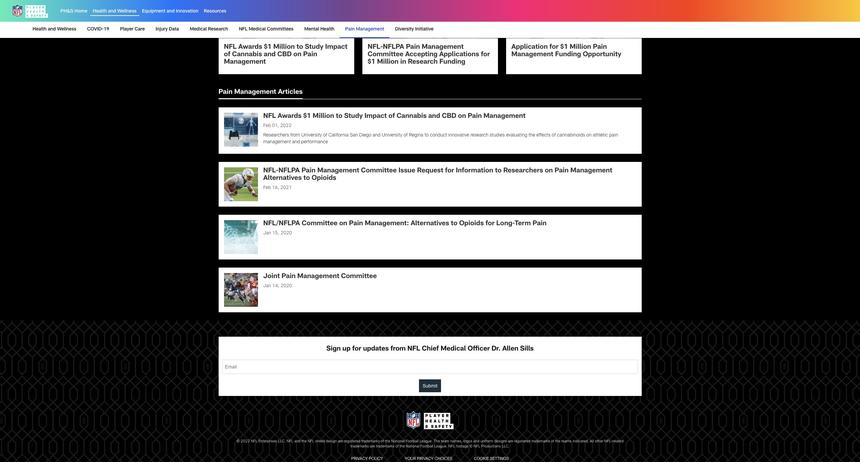 Task type: locate. For each thing, give the bounding box(es) containing it.
funding inside application for $1 million pain management funding opportunity
[[556, 52, 582, 58]]

nfl- up 16,
[[263, 168, 279, 175]]

0 horizontal spatial from
[[291, 133, 300, 138]]

data
[[169, 27, 179, 32]]

player care link
[[117, 22, 148, 37]]

1 horizontal spatial university
[[382, 133, 403, 138]]

2 feb from the top
[[263, 186, 271, 191]]

1 horizontal spatial funding
[[556, 52, 582, 58]]

for right request
[[445, 168, 455, 175]]

0 vertical spatial feb
[[263, 124, 271, 129]]

0 horizontal spatial cannabis
[[232, 52, 262, 58]]

llc.
[[278, 440, 286, 444], [502, 446, 510, 449]]

1 jan from the top
[[263, 231, 271, 236]]

1 vertical spatial study
[[344, 113, 363, 120]]

management
[[263, 140, 291, 145]]

from up management in the left top of the page
[[291, 133, 300, 138]]

0 horizontal spatial impact
[[325, 44, 348, 51]]

0 vertical spatial nfl-
[[368, 44, 383, 51]]

conduct
[[430, 133, 447, 138]]

and inside nfl awards $1 million to study impact of cannabis and cbd on pain management link
[[264, 52, 276, 58]]

wellness for health and wellness link to the left
[[57, 27, 76, 32]]

0 vertical spatial awards
[[239, 44, 262, 51]]

0 horizontal spatial 2022
[[241, 440, 250, 444]]

covid-
[[87, 27, 104, 32]]

2022 left enterprises
[[241, 440, 250, 444]]

cannabis down nfl medical committees
[[232, 52, 262, 58]]

0 vertical spatial study
[[305, 44, 324, 51]]

llc. right enterprises
[[278, 440, 286, 444]]

million up opportunity
[[570, 44, 592, 51]]

0 vertical spatial from
[[291, 133, 300, 138]]

jan for joint
[[263, 284, 271, 289]]

health right mental
[[321, 27, 335, 32]]

1 vertical spatial alternatives
[[411, 221, 450, 228]]

committee inside the nfl-nflpa pain management committee issue request for information to researchers on pain management alternatives to opioids
[[361, 168, 397, 175]]

feb left 16,
[[263, 186, 271, 191]]

cbd down committees
[[278, 52, 292, 58]]

0 horizontal spatial registered
[[344, 440, 361, 444]]

football up your privacy choices link
[[421, 446, 434, 449]]

for right application
[[550, 44, 559, 51]]

2 horizontal spatial nfl-
[[605, 440, 613, 444]]

health and wellness for the top health and wellness link
[[93, 9, 137, 14]]

athletic
[[593, 133, 609, 138]]

are up policy
[[370, 446, 375, 449]]

1 vertical spatial feb
[[263, 186, 271, 191]]

1 university from the left
[[302, 133, 322, 138]]

1 vertical spatial wellness
[[57, 27, 76, 32]]

research inside medical research link
[[208, 27, 228, 32]]

alternatives
[[263, 175, 302, 182], [411, 221, 450, 228]]

nflpa up in
[[383, 44, 405, 51]]

0 horizontal spatial nfl-
[[263, 168, 279, 175]]

1 vertical spatial nflpa
[[279, 168, 300, 175]]

0 horizontal spatial football
[[406, 440, 419, 444]]

1 vertical spatial impact
[[365, 113, 387, 120]]

0 horizontal spatial llc.
[[278, 440, 286, 444]]

registered up privacy
[[344, 440, 361, 444]]

management inside nfl awards $1 million to study impact of cannabis and cbd on pain management link
[[224, 59, 266, 66]]

1 vertical spatial jan
[[263, 284, 271, 289]]

nfl- down pain management link at the left of the page
[[368, 44, 383, 51]]

registered right designs
[[515, 440, 531, 444]]

1 vertical spatial 2022
[[241, 440, 250, 444]]

nfl- right other
[[605, 440, 613, 444]]

2020 right 15,
[[281, 231, 292, 236]]

0 vertical spatial health and wellness
[[93, 9, 137, 14]]

cannabis
[[232, 52, 262, 58], [397, 113, 427, 120]]

from right the updates
[[391, 346, 406, 353]]

the up your
[[400, 446, 405, 449]]

0 vertical spatial football
[[406, 440, 419, 444]]

university up performance
[[302, 133, 322, 138]]

nfl-nflpa pain management committee accepting applications for $1 million in research funding
[[368, 44, 490, 66]]

productions
[[482, 446, 501, 449]]

0 vertical spatial researchers
[[263, 133, 289, 138]]

on inside researchers from university of california san diego and university of regina to conduct innovative research studies evaluating the effects of cannabinoids on athletic pain management and performance
[[587, 133, 592, 138]]

© left enterprises
[[237, 440, 240, 444]]

0 horizontal spatial awards
[[239, 44, 262, 51]]

impact down mental health
[[325, 44, 348, 51]]

1 horizontal spatial opioids
[[460, 221, 484, 228]]

long-
[[497, 221, 515, 228]]

1 horizontal spatial nflpa
[[383, 44, 405, 51]]

research down the accepting
[[408, 59, 438, 66]]

©
[[237, 440, 240, 444], [470, 446, 473, 449]]

0 vertical spatial jan
[[263, 231, 271, 236]]

application for $1 million pain management funding opportunity link
[[506, 0, 642, 67]]

health down player health and safety logo on the left of page
[[33, 27, 47, 32]]

0 vertical spatial ©
[[237, 440, 240, 444]]

jan
[[263, 231, 271, 236], [263, 284, 271, 289]]

1 horizontal spatial 2022
[[280, 124, 292, 129]]

impact
[[325, 44, 348, 51], [365, 113, 387, 120]]

banner
[[0, 0, 861, 38]]

nflpa up 2021
[[279, 168, 300, 175]]

cannabis up regina
[[397, 113, 427, 120]]

1 horizontal spatial wellness
[[117, 9, 137, 14]]

nfl awards $1 million to study impact of cannabis and cbd on pain management
[[224, 44, 348, 66], [263, 113, 526, 120]]

cbd inside nfl awards $1 million to study impact of cannabis and cbd on pain management
[[278, 52, 292, 58]]

cbd up innovative
[[442, 113, 457, 120]]

impact up diego
[[365, 113, 387, 120]]

2022
[[280, 124, 292, 129], [241, 440, 250, 444]]

ph&s home
[[61, 9, 87, 14]]

funding inside nfl-nflpa pain management committee accepting applications for $1 million in research funding
[[440, 59, 466, 66]]

1 horizontal spatial llc.
[[502, 446, 510, 449]]

enterprises
[[259, 440, 277, 444]]

1 horizontal spatial ©
[[470, 446, 473, 449]]

research
[[208, 27, 228, 32], [408, 59, 438, 66]]

wellness down the ph&s
[[57, 27, 76, 32]]

on inside nfl awards $1 million to study impact of cannabis and cbd on pain management
[[294, 52, 302, 58]]

opioids
[[312, 175, 337, 182], [460, 221, 484, 228]]

nfl- inside the nfl-nflpa pain management committee issue request for information to researchers on pain management alternatives to opioids
[[263, 168, 279, 175]]

medical inside footer
[[441, 346, 466, 353]]

1 horizontal spatial health and wellness link
[[93, 9, 137, 14]]

nfl/nflpa
[[263, 221, 300, 228]]

1 vertical spatial cannabis
[[397, 113, 427, 120]]

health and wellness down the ph&s
[[33, 27, 76, 32]]

researchers inside researchers from university of california san diego and university of regina to conduct innovative research studies evaluating the effects of cannabinoids on athletic pain management and performance
[[263, 133, 289, 138]]

trademarks up "privacy policy" link at left
[[362, 440, 380, 444]]

health and wellness link up 19
[[93, 9, 137, 14]]

million left in
[[377, 59, 399, 66]]

1 vertical spatial health and wellness link
[[33, 22, 79, 37]]

medical left committees
[[249, 27, 266, 32]]

1 vertical spatial cbd
[[442, 113, 457, 120]]

2 horizontal spatial medical
[[441, 346, 466, 353]]

for right applications
[[481, 52, 490, 58]]

the up "privacy policy" link at left
[[385, 440, 391, 444]]

1 horizontal spatial awards
[[278, 113, 302, 120]]

1 vertical spatial opioids
[[460, 221, 484, 228]]

1 vertical spatial nfl-
[[263, 168, 279, 175]]

0 vertical spatial 2020
[[281, 231, 292, 236]]

pain
[[610, 133, 619, 138]]

health and wellness
[[93, 9, 137, 14], [33, 27, 76, 32]]

0 horizontal spatial opioids
[[312, 175, 337, 182]]

study down mental
[[305, 44, 324, 51]]

0 vertical spatial llc.
[[278, 440, 286, 444]]

0 vertical spatial cannabis
[[232, 52, 262, 58]]

0 vertical spatial opioids
[[312, 175, 337, 182]]

feb 16, 2021
[[263, 186, 292, 191]]

cbd
[[278, 52, 292, 58], [442, 113, 457, 120]]

1 vertical spatial football
[[421, 446, 434, 449]]

16,
[[272, 186, 279, 191]]

national
[[392, 440, 405, 444], [406, 446, 420, 449]]

updates
[[363, 346, 389, 353]]

and down player health and safety logo on the left of page
[[48, 27, 56, 32]]

2 jan from the top
[[263, 284, 271, 289]]

0 horizontal spatial medical
[[190, 27, 207, 32]]

0 vertical spatial league.
[[420, 440, 433, 444]]

1 vertical spatial league.
[[435, 446, 448, 449]]

and left performance
[[292, 140, 300, 145]]

1 horizontal spatial registered
[[515, 440, 531, 444]]

nfl awards $1 million to study impact of cannabis and cbd on pain management down committees
[[224, 44, 348, 66]]

1 horizontal spatial nfl-
[[368, 44, 383, 51]]

choices
[[435, 458, 453, 462]]

2022 inside page main content "main content"
[[280, 124, 292, 129]]

research down the resources link
[[208, 27, 228, 32]]

san
[[350, 133, 358, 138]]

injury
[[156, 27, 168, 32]]

accepting
[[406, 52, 438, 58]]

and left innovation
[[167, 9, 175, 14]]

jan left the 14,
[[263, 284, 271, 289]]

None submit
[[419, 380, 442, 393]]

innovative
[[449, 133, 470, 138]]

funding
[[556, 52, 582, 58], [440, 59, 466, 66]]

15,
[[272, 231, 280, 236]]

medical
[[190, 27, 207, 32], [249, 27, 266, 32], [441, 346, 466, 353]]

million inside application for $1 million pain management funding opportunity
[[570, 44, 592, 51]]

0 vertical spatial nflpa
[[383, 44, 405, 51]]

names,
[[451, 440, 463, 444]]

2022 right 01,
[[280, 124, 292, 129]]

nfl awards $1 million to study impact of cannabis and cbd on pain management up regina
[[263, 113, 526, 120]]

1 vertical spatial 2020
[[281, 284, 292, 289]]

2020
[[281, 231, 292, 236], [281, 284, 292, 289]]

uniform
[[481, 440, 494, 444]]

medical right chief
[[441, 346, 466, 353]]

0 horizontal spatial health and wellness
[[33, 27, 76, 32]]

0 vertical spatial funding
[[556, 52, 582, 58]]

shutterstock_1169699956 image
[[224, 221, 258, 255]]

all
[[590, 440, 594, 444]]

0 vertical spatial nfl awards $1 million to study impact of cannabis and cbd on pain management
[[224, 44, 348, 66]]

player health and safety logo image
[[11, 3, 50, 19]]

1 registered from the left
[[344, 440, 361, 444]]

are right design
[[338, 440, 343, 444]]

health and wellness up 19
[[93, 9, 137, 14]]

nfl medical committees link
[[236, 22, 296, 37]]

are right designs
[[509, 440, 514, 444]]

1 vertical spatial funding
[[440, 59, 466, 66]]

1 horizontal spatial research
[[408, 59, 438, 66]]

for
[[550, 44, 559, 51], [481, 52, 490, 58], [445, 168, 455, 175], [486, 221, 495, 228], [353, 346, 362, 353]]

and right diego
[[373, 133, 381, 138]]

pain management articles
[[219, 89, 303, 96]]

0 vertical spatial research
[[208, 27, 228, 32]]

nflpa inside nfl-nflpa pain management committee accepting applications for $1 million in research funding
[[383, 44, 405, 51]]

awards up feb 01, 2022
[[278, 113, 302, 120]]

trademarks
[[362, 440, 380, 444], [532, 440, 551, 444], [351, 446, 369, 449], [376, 446, 395, 449]]

mental
[[305, 27, 319, 32]]

0 horizontal spatial ©
[[237, 440, 240, 444]]

1 feb from the top
[[263, 124, 271, 129]]

league.
[[420, 440, 433, 444], [435, 446, 448, 449]]

0 horizontal spatial university
[[302, 133, 322, 138]]

jan left 15,
[[263, 231, 271, 236]]

0 vertical spatial wellness
[[117, 9, 137, 14]]

for right up
[[353, 346, 362, 353]]

none submit inside sign up for updates from nfl chief medical officer dr. allen sills footer
[[419, 380, 442, 393]]

2 university from the left
[[382, 133, 403, 138]]

19
[[104, 27, 109, 32]]

© down logos
[[470, 446, 473, 449]]

researchers inside the nfl-nflpa pain management committee issue request for information to researchers on pain management alternatives to opioids
[[504, 168, 544, 175]]

llc. down designs
[[502, 446, 510, 449]]

0 horizontal spatial research
[[208, 27, 228, 32]]

sign up for updates from nfl chief medical officer dr. allen sills footer
[[0, 321, 861, 463]]

1 horizontal spatial cannabis
[[397, 113, 427, 120]]

1 horizontal spatial football
[[421, 446, 434, 449]]

privacy
[[352, 458, 368, 462]]

regina
[[409, 133, 424, 138]]

2 registered from the left
[[515, 440, 531, 444]]

nflpa inside the nfl-nflpa pain management committee issue request for information to researchers on pain management alternatives to opioids
[[279, 168, 300, 175]]

the
[[529, 133, 536, 138], [302, 440, 307, 444], [385, 440, 391, 444], [556, 440, 561, 444], [400, 446, 405, 449]]

nfl
[[239, 27, 248, 32], [224, 44, 237, 51], [263, 113, 276, 120], [408, 346, 421, 353], [251, 440, 258, 444], [287, 440, 294, 444], [308, 440, 315, 444], [449, 446, 455, 449], [474, 446, 481, 449]]

university
[[302, 133, 322, 138], [382, 133, 403, 138]]

2020 right the 14,
[[281, 284, 292, 289]]

1 vertical spatial researchers
[[504, 168, 544, 175]]

0 horizontal spatial alternatives
[[263, 175, 302, 182]]

awards down nfl medical committees
[[239, 44, 262, 51]]

feb
[[263, 124, 271, 129], [263, 186, 271, 191]]

0 vertical spatial alternatives
[[263, 175, 302, 182]]

privacy
[[417, 458, 434, 462]]

researchers
[[263, 133, 289, 138], [504, 168, 544, 175]]

health up covid-19 link
[[93, 9, 107, 14]]

california
[[329, 133, 349, 138]]

nfl-
[[368, 44, 383, 51], [263, 168, 279, 175], [605, 440, 613, 444]]

resources link
[[204, 9, 227, 14]]

1 horizontal spatial alternatives
[[411, 221, 450, 228]]

nfl- inside nfl-nflpa pain management committee accepting applications for $1 million in research funding
[[368, 44, 383, 51]]

study up san
[[344, 113, 363, 120]]

1 vertical spatial awards
[[278, 113, 302, 120]]

your
[[405, 458, 416, 462]]

1 horizontal spatial cbd
[[442, 113, 457, 120]]

on
[[294, 52, 302, 58], [458, 113, 466, 120], [587, 133, 592, 138], [545, 168, 553, 175], [340, 221, 348, 228]]

nfl-nflpa pain management committee accepting applications for $1 million in research funding link
[[363, 0, 498, 74]]

1 horizontal spatial from
[[391, 346, 406, 353]]

team
[[441, 440, 450, 444]]

logos
[[464, 440, 473, 444]]

your privacy choices link
[[402, 456, 455, 463]]

0 vertical spatial cbd
[[278, 52, 292, 58]]

and down nfl medical committees
[[264, 52, 276, 58]]

feb left 01,
[[263, 124, 271, 129]]

nflpa
[[383, 44, 405, 51], [279, 168, 300, 175]]

wellness for the top health and wellness link
[[117, 9, 137, 14]]

registered
[[344, 440, 361, 444], [515, 440, 531, 444]]

sign up for updates from nfl chief medical officer dr. allen sills
[[327, 346, 534, 353]]

university left regina
[[382, 133, 403, 138]]

1 vertical spatial from
[[391, 346, 406, 353]]

1 horizontal spatial are
[[370, 446, 375, 449]]

2 2020 from the top
[[281, 284, 292, 289]]

diego
[[359, 133, 372, 138]]

league. down the
[[435, 446, 448, 449]]

1 horizontal spatial national
[[406, 446, 420, 449]]

1 2020 from the top
[[281, 231, 292, 236]]

football up your
[[406, 440, 419, 444]]

the left effects
[[529, 133, 536, 138]]

0 horizontal spatial nflpa
[[279, 168, 300, 175]]

2 vertical spatial nfl-
[[605, 440, 613, 444]]

health
[[93, 9, 107, 14], [33, 27, 47, 32], [321, 27, 335, 32]]

1 horizontal spatial study
[[344, 113, 363, 120]]

0 horizontal spatial funding
[[440, 59, 466, 66]]

$1
[[264, 44, 272, 51], [561, 44, 568, 51], [368, 59, 376, 66], [303, 113, 311, 120]]

1 horizontal spatial researchers
[[504, 168, 544, 175]]

1 horizontal spatial impact
[[365, 113, 387, 120]]

0 horizontal spatial health
[[33, 27, 47, 32]]

phs image
[[405, 410, 456, 432]]

indicated.
[[573, 440, 589, 444]]

league. left the
[[420, 440, 433, 444]]

health and wellness link down the ph&s
[[33, 22, 79, 37]]

ph&s
[[61, 9, 73, 14]]

alternatives inside the nfl-nflpa pain management committee issue request for information to researchers on pain management alternatives to opioids
[[263, 175, 302, 182]]

los angeles chargers quarterback justin herbert (10) rushes during an nfl football game between the between the kansas city chiefs and the los angeles chargers, sunday, sept. 20, 2020, in inglewood, calif. (ap photo/peter joneleit) image
[[224, 168, 258, 202]]

wellness up player on the left of the page
[[117, 9, 137, 14]]

medical down innovation
[[190, 27, 207, 32]]

1 vertical spatial health and wellness
[[33, 27, 76, 32]]

0 horizontal spatial wellness
[[57, 27, 76, 32]]

the left teams
[[556, 440, 561, 444]]



Task type: vqa. For each thing, say whether or not it's contained in the screenshot.
'Pain' inside NFL Awards $1 Million to Study Impact of Cannabis and CBD on Pain Management
yes



Task type: describe. For each thing, give the bounding box(es) containing it.
joint
[[263, 274, 280, 281]]

nfl inside banner
[[239, 27, 248, 32]]

cannabis inside nfl awards $1 million to study impact of cannabis and cbd on pain management
[[232, 52, 262, 58]]

trademarks up privacy
[[351, 446, 369, 449]]

chief
[[422, 346, 439, 353]]

1 horizontal spatial health
[[93, 9, 107, 14]]

trademarks up policy
[[376, 446, 395, 449]]

and up 19
[[108, 9, 116, 14]]

1 horizontal spatial league.
[[435, 446, 448, 449]]

mental health
[[305, 27, 335, 32]]

page main content main content
[[0, 0, 861, 313]]

your privacy choices
[[405, 458, 453, 462]]

and left shield
[[295, 440, 301, 444]]

0 horizontal spatial health and wellness link
[[33, 22, 79, 37]]

the inside researchers from university of california san diego and university of regina to conduct innovative research studies evaluating the effects of cannabinoids on athletic pain management and performance
[[529, 133, 536, 138]]

up
[[343, 346, 351, 353]]

researchers from university of california san diego and university of regina to conduct innovative research studies evaluating the effects of cannabinoids on athletic pain management and performance
[[263, 133, 619, 145]]

1 vertical spatial nfl awards $1 million to study impact of cannabis and cbd on pain management
[[263, 113, 526, 120]]

resources
[[204, 9, 227, 14]]

other
[[595, 440, 604, 444]]

nfl- for nfl-nflpa pain management committee issue request for information to researchers on pain management alternatives to opioids
[[263, 168, 279, 175]]

request
[[417, 168, 444, 175]]

jan 15, 2020
[[263, 231, 292, 236]]

nfl/nflpa committee on pain management: alternatives to opioids for long-term pain
[[263, 221, 547, 228]]

for inside application for $1 million pain management funding opportunity
[[550, 44, 559, 51]]

equipment and innovation link
[[142, 9, 199, 14]]

2022 inside "© 2022 nfl enterprises llc. nfl and the nfl shield design are registered trademarks of the national football league. the team names, logos and uniform designs are registered trademarks of the teams indicated. all other nfl-related trademarks are trademarks of the national football league. nfl footage © nfl productions llc."
[[241, 440, 250, 444]]

1 vertical spatial national
[[406, 446, 420, 449]]

awards inside nfl awards $1 million to study impact of cannabis and cbd on pain management
[[239, 44, 262, 51]]

management inside application for $1 million pain management funding opportunity
[[512, 52, 554, 58]]

home
[[75, 9, 87, 14]]

injury data
[[156, 27, 179, 32]]

pain management
[[346, 27, 385, 32]]

effects
[[537, 133, 551, 138]]

player care
[[120, 27, 145, 32]]

shield
[[315, 440, 325, 444]]

nfl-nflpa pain management committee issue request for information to researchers on pain management alternatives to opioids
[[263, 168, 613, 182]]

health and wellness for health and wellness link to the left
[[33, 27, 76, 32]]

cannabinoids
[[558, 133, 586, 138]]

0 horizontal spatial national
[[392, 440, 405, 444]]

for left long-
[[486, 221, 495, 228]]

1 vertical spatial llc.
[[502, 446, 510, 449]]

pain management link
[[343, 22, 387, 37]]

medical research
[[190, 27, 228, 32]]

cookie settings
[[474, 458, 509, 462]]

committee inside nfl-nflpa pain management committee accepting applications for $1 million in research funding
[[368, 52, 404, 58]]

diversity initiative link
[[393, 22, 437, 37]]

research
[[471, 133, 489, 138]]

opportunity
[[583, 52, 622, 58]]

nflpa for nfl-nflpa pain management committee issue request for information to researchers on pain management alternatives to opioids
[[279, 168, 300, 175]]

officer
[[468, 346, 490, 353]]

pain inside nfl-nflpa pain management committee accepting applications for $1 million in research funding
[[406, 44, 420, 51]]

from inside researchers from university of california san diego and university of regina to conduct innovative research studies evaluating the effects of cannabinoids on athletic pain management and performance
[[291, 133, 300, 138]]

to inside researchers from university of california san diego and university of regina to conduct innovative research studies evaluating the effects of cannabinoids on athletic pain management and performance
[[425, 133, 429, 138]]

privacy policy link
[[349, 456, 386, 463]]

coronavirus and human skeleton models on computer screen. futuristic laboratory research image
[[224, 113, 258, 147]]

innovation
[[176, 9, 199, 14]]

0 vertical spatial impact
[[325, 44, 348, 51]]

teams
[[562, 440, 572, 444]]

nfc running back mark ingram (22), of the new orleans saints, is tackled by afc linebacker telvin smith (50), of the jacksonville jaguars, after rushing for yardage during the first half of nfl pro bowl football game sunday, jan. 28, 2018, in orlando, fla. the afc won 24-23. (ap photo/phelan m. ebenhack) image
[[224, 274, 258, 307]]

feb 01, 2022
[[263, 124, 292, 129]]

$1 inside nfl-nflpa pain management committee accepting applications for $1 million in research funding
[[368, 59, 376, 66]]

and up conduct
[[429, 113, 441, 120]]

nflpa for nfl-nflpa pain management committee accepting applications for $1 million in research funding
[[383, 44, 405, 51]]

initiative
[[415, 27, 434, 32]]

and right logos
[[474, 440, 480, 444]]

management:
[[365, 221, 409, 228]]

committees
[[267, 27, 294, 32]]

2020 for nfl/nflpa
[[281, 231, 292, 236]]

2020 for joint
[[281, 284, 292, 289]]

nfl awards $1 million to study impact of cannabis and cbd on pain management link
[[219, 0, 354, 74]]

1 vertical spatial ©
[[470, 446, 473, 449]]

opioids inside the nfl-nflpa pain management committee issue request for information to researchers on pain management alternatives to opioids
[[312, 175, 337, 182]]

allen
[[503, 346, 519, 353]]

in
[[401, 59, 407, 66]]

cookie settings button
[[472, 456, 512, 463]]

footage
[[456, 446, 469, 449]]

$1 inside application for $1 million pain management funding opportunity
[[561, 44, 568, 51]]

sign
[[327, 346, 341, 353]]

million down committees
[[274, 44, 295, 51]]

on inside the nfl-nflpa pain management committee issue request for information to researchers on pain management alternatives to opioids
[[545, 168, 553, 175]]

the
[[434, 440, 440, 444]]

of inside nfl awards $1 million to study impact of cannabis and cbd on pain management
[[224, 52, 231, 58]]

ph&s home link
[[61, 9, 87, 14]]

issue
[[399, 168, 416, 175]]

2 horizontal spatial are
[[509, 440, 514, 444]]

diversity
[[395, 27, 414, 32]]

covid-19
[[87, 27, 109, 32]]

0 vertical spatial health and wellness link
[[93, 9, 137, 14]]

research inside nfl-nflpa pain management committee accepting applications for $1 million in research funding
[[408, 59, 438, 66]]

nfl medical committees
[[239, 27, 294, 32]]

performance
[[301, 140, 328, 145]]

application
[[512, 44, 548, 51]]

Email email field
[[222, 360, 638, 375]]

million inside nfl-nflpa pain management committee accepting applications for $1 million in research funding
[[377, 59, 399, 66]]

nfl- for nfl-nflpa pain management committee accepting applications for $1 million in research funding
[[368, 44, 383, 51]]

settings
[[490, 458, 509, 462]]

2 horizontal spatial health
[[321, 27, 335, 32]]

nfl- inside "© 2022 nfl enterprises llc. nfl and the nfl shield design are registered trademarks of the national football league. the team names, logos and uniform designs are registered trademarks of the teams indicated. all other nfl-related trademarks are trademarks of the national football league. nfl footage © nfl productions llc."
[[605, 440, 613, 444]]

jan for nfl/nflpa
[[263, 231, 271, 236]]

dr.
[[492, 346, 501, 353]]

equipment and innovation
[[142, 9, 199, 14]]

jan 14, 2020
[[263, 284, 292, 289]]

1 horizontal spatial medical
[[249, 27, 266, 32]]

management inside pain management link
[[356, 27, 385, 32]]

management inside nfl-nflpa pain management committee accepting applications for $1 million in research funding
[[422, 44, 464, 51]]

for inside sign up for updates from nfl chief medical officer dr. allen sills footer
[[353, 346, 362, 353]]

articles
[[278, 89, 303, 96]]

for inside nfl-nflpa pain management committee accepting applications for $1 million in research funding
[[481, 52, 490, 58]]

banner containing ph&s home
[[0, 0, 861, 38]]

sills
[[521, 346, 534, 353]]

feb for nfl-nflpa pain management committee issue request for information to researchers on pain management alternatives to opioids
[[263, 186, 271, 191]]

0 horizontal spatial are
[[338, 440, 343, 444]]

diversity initiative
[[395, 27, 434, 32]]

0 horizontal spatial league.
[[420, 440, 433, 444]]

care
[[135, 27, 145, 32]]

medical research link
[[187, 22, 231, 37]]

privacy policy
[[352, 458, 383, 462]]

equipment
[[142, 9, 166, 14]]

01,
[[272, 124, 279, 129]]

feb for nfl awards $1 million to study impact of cannabis and cbd on pain management
[[263, 124, 271, 129]]

mental health link
[[302, 22, 337, 37]]

injury data link
[[153, 22, 182, 37]]

nfl inside nfl awards $1 million to study impact of cannabis and cbd on pain management
[[224, 44, 237, 51]]

pain inside application for $1 million pain management funding opportunity
[[593, 44, 608, 51]]

14,
[[272, 284, 280, 289]]

million up california
[[313, 113, 334, 120]]

from inside footer
[[391, 346, 406, 353]]

for inside the nfl-nflpa pain management committee issue request for information to researchers on pain management alternatives to opioids
[[445, 168, 455, 175]]

evaluating
[[507, 133, 528, 138]]

0 horizontal spatial study
[[305, 44, 324, 51]]

trademarks left teams
[[532, 440, 551, 444]]

related
[[613, 440, 624, 444]]

studies
[[490, 133, 505, 138]]

design
[[326, 440, 337, 444]]

2021
[[281, 186, 292, 191]]

© 2022 nfl enterprises llc. nfl and the nfl shield design are registered trademarks of the national football league. the team names, logos and uniform designs are registered trademarks of the teams indicated. all other nfl-related trademarks are trademarks of the national football league. nfl footage © nfl productions llc.
[[237, 440, 624, 449]]

the left shield
[[302, 440, 307, 444]]

information
[[456, 168, 494, 175]]



